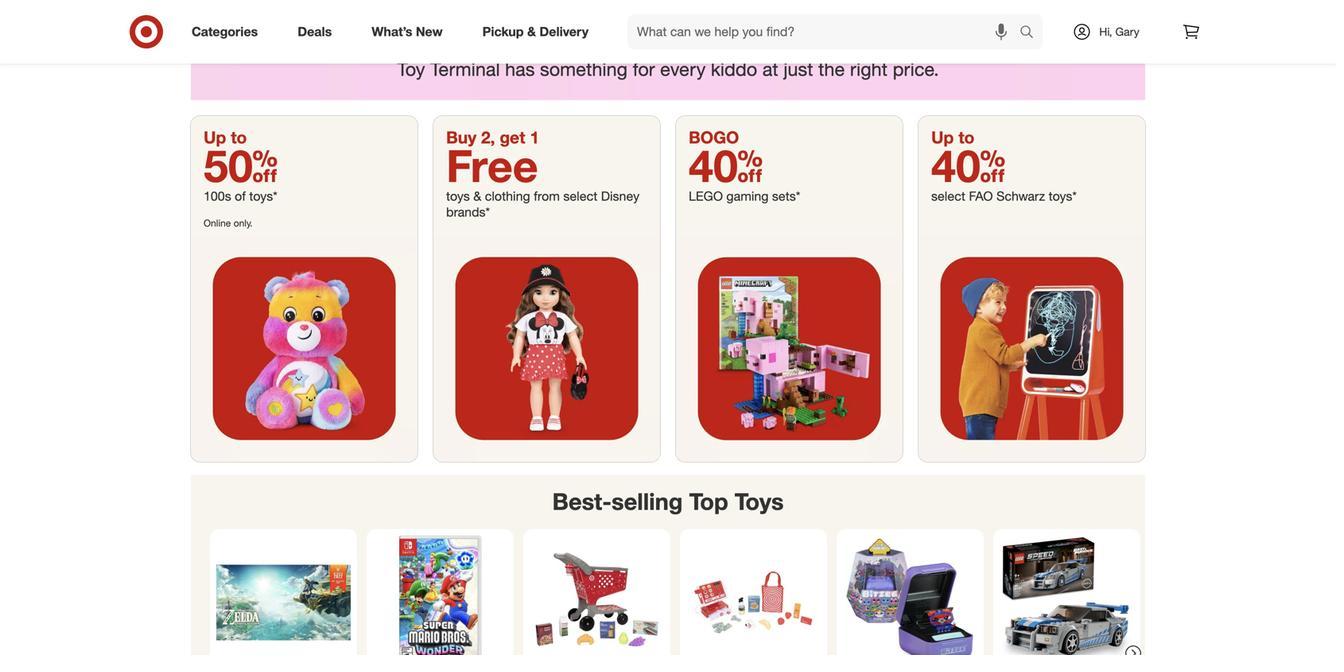Task type: vqa. For each thing, say whether or not it's contained in the screenshot.
( within $13.99 ( $1.17 /ounce ) at Manhattan Herald Square
no



Task type: describe. For each thing, give the bounding box(es) containing it.
select fao schwarz toys*
[[931, 188, 1077, 204]]

for
[[633, 58, 655, 80]]

toys
[[446, 188, 470, 204]]

pickup & delivery link
[[469, 14, 608, 49]]

100s of toys*
[[204, 188, 277, 204]]

What can we help you find? suggestions appear below search field
[[628, 14, 1024, 49]]

deals
[[298, 24, 332, 39]]

best-selling top toys
[[552, 488, 784, 516]]

top
[[689, 488, 728, 516]]

has
[[505, 58, 535, 80]]

from
[[534, 188, 560, 204]]

toys
[[735, 488, 784, 516]]

get
[[500, 127, 525, 148]]

what's new
[[372, 24, 443, 39]]

deals link
[[284, 14, 352, 49]]

bitzee interactive digital pet image
[[843, 535, 977, 655]]

every
[[660, 58, 706, 80]]

1
[[530, 127, 539, 148]]

pickup
[[482, 24, 524, 39]]

2,
[[481, 127, 495, 148]]

target toy shopping cart image
[[530, 535, 664, 655]]

online
[[204, 217, 231, 229]]

up to for 40
[[931, 127, 975, 148]]

2 select from the left
[[931, 188, 965, 204]]

terminal
[[430, 58, 500, 80]]

only.
[[234, 217, 252, 229]]

super mario bros. wonder - nintendo switch image
[[373, 535, 507, 655]]

to for 40
[[959, 127, 975, 148]]

target cash register + accessories image
[[686, 535, 821, 655]]

selling
[[612, 488, 683, 516]]

of
[[235, 188, 246, 204]]

50
[[204, 138, 278, 192]]

& for toys
[[473, 188, 481, 204]]

hi,
[[1099, 25, 1112, 39]]

bogo
[[689, 127, 739, 148]]

gary
[[1115, 25, 1139, 39]]

to for 50
[[231, 127, 247, 148]]

lego speed champions 2 fast 2 furious nissan skyline gt-r (r34) 76917 image
[[1000, 535, 1134, 655]]

search
[[1012, 26, 1051, 41]]

40 for up to
[[931, 138, 1006, 192]]

the
[[818, 58, 845, 80]]

up for 40
[[931, 127, 954, 148]]

toy terminal has something for every kiddo at just the right price.
[[397, 58, 939, 80]]



Task type: locate. For each thing, give the bounding box(es) containing it.
1 horizontal spatial &
[[527, 24, 536, 39]]

carousel region
[[191, 475, 1145, 655]]

0 horizontal spatial &
[[473, 188, 481, 204]]

lego
[[689, 188, 723, 204]]

to
[[231, 127, 247, 148], [959, 127, 975, 148]]

kiddo
[[711, 58, 757, 80]]

1 up from the left
[[204, 127, 226, 148]]

hi, gary
[[1099, 25, 1139, 39]]

1 to from the left
[[231, 127, 247, 148]]

1 horizontal spatial toys*
[[1049, 188, 1077, 204]]

disney
[[601, 188, 640, 204]]

up down the price.
[[931, 127, 954, 148]]

& right pickup
[[527, 24, 536, 39]]

up to
[[204, 127, 247, 148], [931, 127, 975, 148]]

up for 50
[[204, 127, 226, 148]]

lego gaming sets*
[[689, 188, 800, 204]]

fao
[[969, 188, 993, 204]]

toy terminal has something for every kiddo at just the right price. link
[[191, 0, 1145, 100]]

schwarz
[[996, 188, 1045, 204]]

delivery
[[540, 24, 589, 39]]

just
[[784, 58, 813, 80]]

right
[[850, 58, 888, 80]]

to up of
[[231, 127, 247, 148]]

buy
[[446, 127, 476, 148]]

categories link
[[178, 14, 278, 49]]

to up fao
[[959, 127, 975, 148]]

0 horizontal spatial up
[[204, 127, 226, 148]]

1 horizontal spatial to
[[959, 127, 975, 148]]

select
[[563, 188, 597, 204], [931, 188, 965, 204]]

buy 2, get 1
[[446, 127, 539, 148]]

free
[[446, 138, 538, 192]]

0 horizontal spatial up to
[[204, 127, 247, 148]]

toys* right the schwarz
[[1049, 188, 1077, 204]]

the legend of zelda: tears of the kingdom - nintendo switch (digital) image
[[216, 535, 351, 655]]

2 40 from the left
[[931, 138, 1006, 192]]

gaming
[[726, 188, 769, 204]]

40 for bogo
[[689, 138, 763, 192]]

up to for 50
[[204, 127, 247, 148]]

40
[[689, 138, 763, 192], [931, 138, 1006, 192]]

1 40 from the left
[[689, 138, 763, 192]]

1 horizontal spatial up
[[931, 127, 954, 148]]

brands*
[[446, 204, 490, 220]]

& for pickup
[[527, 24, 536, 39]]

100s
[[204, 188, 231, 204]]

price.
[[893, 58, 939, 80]]

& inside toys & clothing from select disney brands*
[[473, 188, 481, 204]]

select right from
[[563, 188, 597, 204]]

up to up fao
[[931, 127, 975, 148]]

pickup & delivery
[[482, 24, 589, 39]]

& up brands*
[[473, 188, 481, 204]]

1 horizontal spatial up to
[[931, 127, 975, 148]]

categories
[[192, 24, 258, 39]]

something
[[540, 58, 628, 80]]

at
[[762, 58, 778, 80]]

up up 100s
[[204, 127, 226, 148]]

sets*
[[772, 188, 800, 204]]

toy
[[397, 58, 425, 80]]

0 horizontal spatial 40
[[689, 138, 763, 192]]

what's new link
[[358, 14, 463, 49]]

1 horizontal spatial select
[[931, 188, 965, 204]]

&
[[527, 24, 536, 39], [473, 188, 481, 204]]

0 vertical spatial &
[[527, 24, 536, 39]]

1 vertical spatial &
[[473, 188, 481, 204]]

online only.
[[204, 217, 252, 229]]

2 up to from the left
[[931, 127, 975, 148]]

0 horizontal spatial select
[[563, 188, 597, 204]]

2 toys* from the left
[[1049, 188, 1077, 204]]

up
[[204, 127, 226, 148], [931, 127, 954, 148]]

what's
[[372, 24, 412, 39]]

& inside pickup & delivery link
[[527, 24, 536, 39]]

toys & clothing from select disney brands*
[[446, 188, 640, 220]]

1 select from the left
[[563, 188, 597, 204]]

select left fao
[[931, 188, 965, 204]]

1 up to from the left
[[204, 127, 247, 148]]

up to up 100s
[[204, 127, 247, 148]]

1 toys* from the left
[[249, 188, 277, 204]]

toys* right of
[[249, 188, 277, 204]]

search button
[[1012, 14, 1051, 52]]

2 to from the left
[[959, 127, 975, 148]]

best-
[[552, 488, 612, 516]]

0 horizontal spatial to
[[231, 127, 247, 148]]

0 horizontal spatial toys*
[[249, 188, 277, 204]]

1 horizontal spatial 40
[[931, 138, 1006, 192]]

toys*
[[249, 188, 277, 204], [1049, 188, 1077, 204]]

new
[[416, 24, 443, 39]]

clothing
[[485, 188, 530, 204]]

2 up from the left
[[931, 127, 954, 148]]

select inside toys & clothing from select disney brands*
[[563, 188, 597, 204]]



